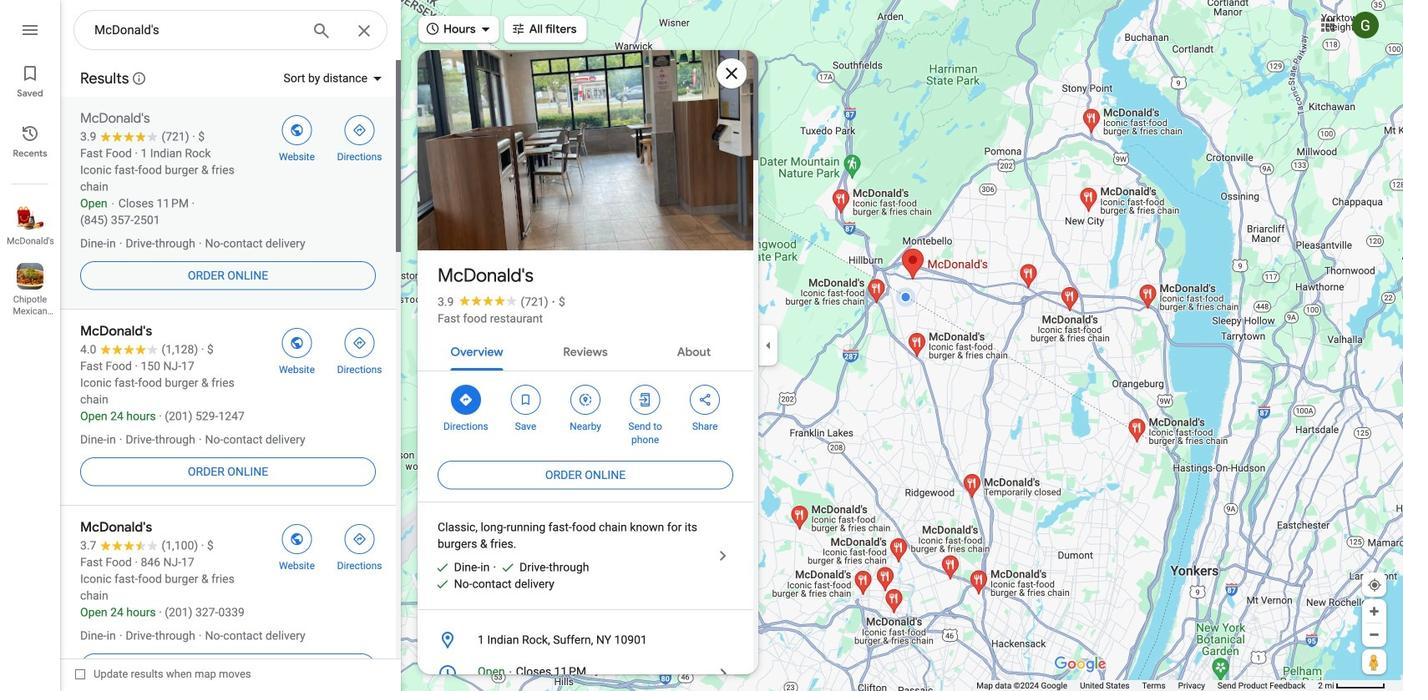 Task type: locate. For each thing, give the bounding box(es) containing it.
has no-contact delivery group
[[428, 577, 555, 593]]

none search field inside google maps element
[[74, 10, 388, 56]]

zoom out image
[[1369, 629, 1381, 642]]

actions for mcdonald's region
[[418, 372, 754, 455]]

list
[[0, 0, 60, 692]]

results for mcdonald's feed
[[60, 58, 401, 692]]

collapse side panel image
[[760, 337, 778, 355]]

information for mcdonald's region
[[418, 624, 754, 692]]

photo of mcdonald's image
[[415, 0, 756, 378]]

show street view coverage image
[[1363, 650, 1387, 675]]

None checkbox
[[75, 664, 251, 685]]

3.9 stars image
[[454, 295, 521, 306]]

google account: gary orlando  
(orlandogary85@gmail.com) image
[[1353, 12, 1380, 39]]

None search field
[[74, 10, 388, 56]]

has drive-through group
[[493, 560, 590, 577]]

721 reviews element
[[521, 295, 549, 309]]

tab list
[[418, 331, 754, 371]]

learn more about legal disclosure regarding public reviews on google maps image
[[132, 71, 147, 86]]

from your device image
[[1368, 578, 1383, 593]]

None field
[[94, 20, 298, 40]]



Task type: vqa. For each thing, say whether or not it's contained in the screenshot.
Search by image
no



Task type: describe. For each thing, give the bounding box(es) containing it.
none checkbox inside google maps element
[[75, 664, 251, 685]]

serves dine-in group
[[428, 560, 490, 577]]

price: inexpensive element
[[559, 295, 566, 309]]

McDonald's field
[[74, 10, 388, 56]]

mcdonald's main content
[[415, 0, 759, 692]]

tab list inside mcdonald's main content
[[418, 331, 754, 371]]

none field inside mcdonald's field
[[94, 20, 298, 40]]

menu image
[[20, 20, 40, 40]]

google maps element
[[0, 0, 1404, 692]]

zoom in image
[[1369, 606, 1381, 618]]



